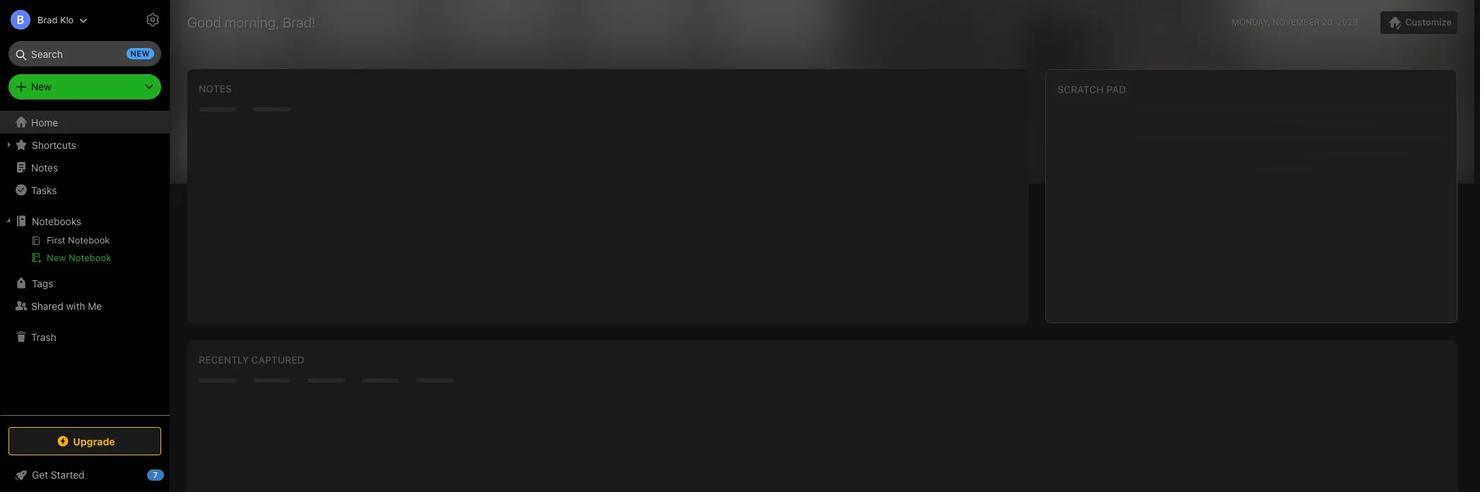 Task type: locate. For each thing, give the bounding box(es) containing it.
Account field
[[0, 6, 88, 34]]

new
[[31, 81, 51, 93], [47, 252, 66, 264]]

1 vertical spatial notes
[[31, 162, 58, 174]]

new inside button
[[47, 252, 66, 264]]

web clips tab panel
[[187, 390, 1458, 493]]

0 vertical spatial notes
[[199, 83, 232, 95]]

recent
[[199, 104, 231, 116]]

2023
[[1338, 17, 1359, 28]]

tab list for recently captured
[[190, 376, 1455, 390]]

web
[[199, 376, 219, 388]]

tags button
[[0, 272, 169, 295]]

november
[[1273, 17, 1320, 28]]

shortcuts button
[[0, 134, 169, 156]]

notes inside button
[[199, 83, 232, 95]]

1 vertical spatial new
[[47, 252, 66, 264]]

tab list containing web clips
[[190, 376, 1455, 390]]

expand notebooks image
[[2, 214, 17, 229]]

0 horizontal spatial notes
[[31, 162, 58, 174]]

1 tab list from the top
[[190, 104, 1026, 119]]

tree
[[0, 111, 170, 415]]

shared with me link
[[0, 295, 169, 318]]

suggested tab
[[248, 104, 297, 119]]

captured
[[252, 354, 305, 366]]

notes inside tree
[[31, 162, 58, 174]]

shortcuts
[[32, 139, 76, 151]]

new button
[[8, 74, 161, 100]]

web clips tab
[[199, 376, 245, 390]]

notes up recent at the top left of page
[[199, 83, 232, 95]]

home link
[[0, 111, 170, 134]]

new up 'home' on the top left
[[31, 81, 51, 93]]

1 horizontal spatial notes
[[199, 83, 232, 95]]

Search text field
[[18, 41, 151, 66]]

Help and Learning task checklist field
[[0, 465, 170, 487]]

2 tab list from the top
[[190, 376, 1455, 390]]

tab list
[[190, 104, 1026, 119], [190, 376, 1455, 390]]

scratch pad
[[1058, 83, 1127, 95]]

emails tab
[[424, 376, 453, 390]]

trash
[[31, 331, 56, 343]]

notes up the tasks
[[31, 162, 58, 174]]

0 vertical spatial tab list
[[190, 104, 1026, 119]]

scratch pad button
[[1055, 81, 1127, 98]]

recently
[[199, 354, 249, 366]]

notes
[[199, 83, 232, 95], [31, 162, 58, 174]]

new search field
[[18, 41, 154, 66]]

emails
[[424, 376, 453, 388]]

new up tags
[[47, 252, 66, 264]]

tree containing home
[[0, 111, 170, 415]]

notes link
[[0, 156, 169, 179]]

tab list for notes
[[190, 104, 1026, 119]]

1 vertical spatial tab list
[[190, 376, 1455, 390]]

settings image
[[144, 11, 161, 28]]

new inside popup button
[[31, 81, 51, 93]]

tags
[[32, 278, 53, 290]]

notebook
[[69, 252, 111, 264]]

notebooks
[[32, 215, 81, 227]]

click to collapse image
[[164, 467, 175, 484]]

customize button
[[1381, 11, 1458, 34]]

web clips
[[199, 376, 245, 388]]

0 vertical spatial new
[[31, 81, 51, 93]]

tab list containing recent
[[190, 104, 1026, 119]]



Task type: describe. For each thing, give the bounding box(es) containing it.
klo
[[60, 14, 74, 25]]

images
[[262, 376, 295, 388]]

recent tab panel
[[187, 119, 1029, 324]]

recently captured
[[199, 354, 305, 366]]

upgrade
[[73, 436, 115, 448]]

pad
[[1107, 83, 1127, 95]]

new for new
[[31, 81, 51, 93]]

get
[[32, 470, 48, 482]]

7
[[153, 471, 158, 480]]

images tab
[[262, 376, 295, 390]]

brad!
[[283, 14, 316, 30]]

Start writing… text field
[[1058, 105, 1457, 312]]

with
[[66, 300, 85, 312]]

documents
[[312, 376, 364, 388]]

tasks button
[[0, 179, 169, 202]]

brad
[[37, 14, 58, 25]]

shared with me
[[31, 300, 102, 312]]

suggested
[[248, 104, 297, 116]]

good morning, brad!
[[187, 14, 316, 30]]

morning,
[[225, 14, 279, 30]]

notebooks link
[[0, 210, 169, 233]]

notes button
[[196, 81, 249, 98]]

new notebook group
[[0, 233, 169, 272]]

audio
[[381, 376, 407, 388]]

brad klo
[[37, 14, 74, 25]]

good
[[187, 14, 221, 30]]

audio tab
[[381, 376, 407, 390]]

scratch
[[1058, 83, 1104, 95]]

get started
[[32, 470, 85, 482]]

upgrade button
[[8, 428, 161, 456]]

recent tab
[[199, 104, 231, 119]]

monday,
[[1232, 17, 1271, 28]]

started
[[51, 470, 85, 482]]

customize
[[1406, 16, 1453, 28]]

tasks
[[31, 184, 57, 196]]

new for new notebook
[[47, 252, 66, 264]]

documents tab
[[312, 376, 364, 390]]

monday, november 20, 2023
[[1232, 17, 1359, 28]]

me
[[88, 300, 102, 312]]

new notebook button
[[0, 250, 169, 267]]

recently captured button
[[196, 352, 305, 369]]

new
[[131, 49, 150, 58]]

new notebook
[[47, 252, 111, 264]]

trash link
[[0, 326, 169, 349]]

20,
[[1323, 17, 1335, 28]]

shared
[[31, 300, 63, 312]]

clips
[[222, 376, 245, 388]]

home
[[31, 116, 58, 128]]



Task type: vqa. For each thing, say whether or not it's contained in the screenshot.
search box
no



